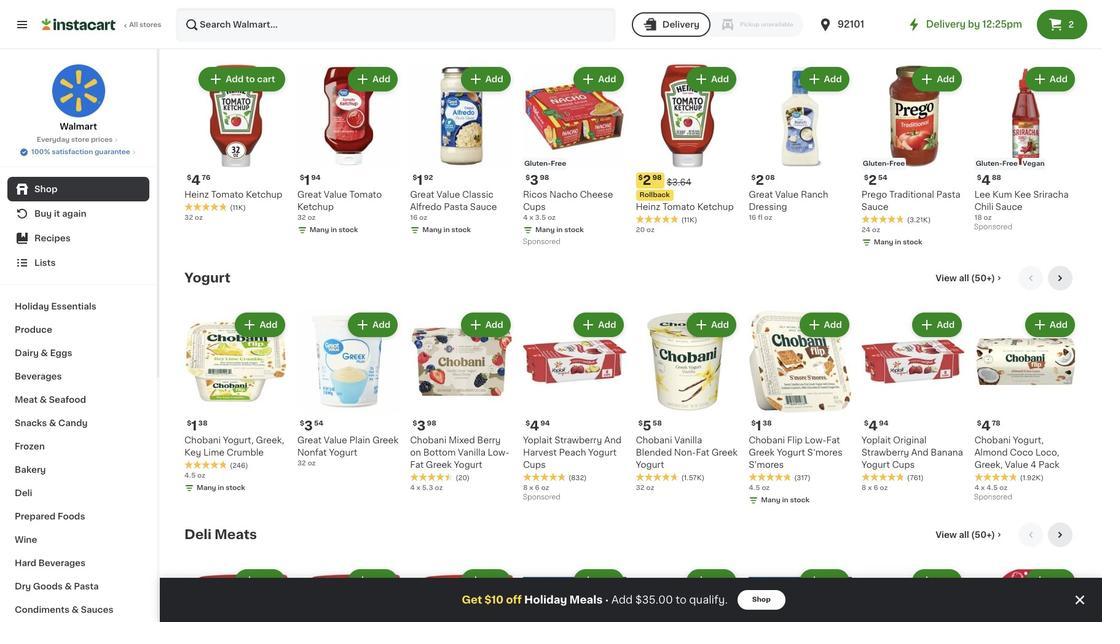 Task type: describe. For each thing, give the bounding box(es) containing it.
sriracha
[[1034, 191, 1069, 199]]

prego
[[862, 191, 888, 199]]

buy it again
[[34, 210, 86, 218]]

chobani yogurt, greek, key lime crumble
[[184, 437, 284, 457]]

stock down ricos nacho cheese cups 4 x 3.5 oz
[[565, 227, 584, 234]]

78
[[992, 421, 1001, 427]]

$ for lee kum kee sriracha chili sauce
[[977, 175, 982, 181]]

32 inside great value plain greek nonfat yogurt 32 oz
[[297, 460, 306, 467]]

ricos nacho cheese cups 4 x 3.5 oz
[[523, 191, 613, 221]]

3 view from the top
[[936, 531, 957, 540]]

banana
[[931, 449, 963, 457]]

94 for great value tomato ketchup
[[311, 175, 321, 181]]

100% satisfaction guarantee button
[[19, 145, 138, 157]]

oz inside great value plain greek nonfat yogurt 32 oz
[[308, 460, 316, 467]]

cheese
[[580, 191, 613, 199]]

0 vertical spatial shop
[[34, 185, 57, 194]]

walmart logo image
[[51, 64, 105, 118]]

strawberry inside yoplait original strawberry and banana yogurt cups
[[862, 449, 909, 457]]

38 for chobani flip low-fat greek yogurt s'mores s'mores
[[763, 421, 772, 427]]

$ 2 08
[[752, 174, 775, 187]]

$ inside $ 2 98
[[639, 175, 643, 181]]

many in stock down "(317)"
[[761, 497, 810, 504]]

sponsored badge image for yoplait strawberry and harvest peach yogurt cups
[[523, 495, 560, 502]]

foods
[[58, 513, 85, 521]]

$ for yoplait original strawberry and banana yogurt cups
[[864, 421, 869, 427]]

stock down "(317)"
[[790, 497, 810, 504]]

all for 4
[[959, 274, 969, 283]]

holiday inside 'get $10 off holiday meals • add $35.00 to qualify.'
[[525, 596, 567, 606]]

(50+) for 4
[[972, 274, 996, 283]]

(317)
[[795, 475, 811, 482]]

dry goods & pasta
[[15, 583, 99, 592]]

& right goods
[[65, 583, 72, 592]]

lee
[[975, 191, 991, 199]]

54 for 3
[[314, 421, 324, 427]]

$ for great value plain greek nonfat yogurt
[[300, 421, 304, 427]]

$ 4 78
[[977, 420, 1001, 433]]

$ for great value classic alfredo pasta sauce
[[413, 175, 417, 181]]

get
[[462, 596, 482, 606]]

58
[[653, 421, 662, 427]]

92
[[424, 175, 433, 181]]

$ 5 58
[[639, 420, 662, 433]]

chobani mixed berry on bottom vanilla low- fat greek yogurt
[[410, 437, 510, 470]]

in down chobani flip low-fat greek yogurt s'mores s'mores
[[782, 497, 789, 504]]

dairy
[[15, 349, 39, 358]]

chobani for chobani vanilla blended non-fat greek yogurt
[[636, 437, 672, 445]]

oz down yoplait original strawberry and banana yogurt cups
[[880, 485, 888, 492]]

many in stock down great value classic alfredo pasta sauce 16 oz
[[423, 227, 471, 234]]

5
[[643, 420, 652, 433]]

service type group
[[632, 12, 803, 37]]

sponsored badge image for lee kum kee sriracha chili sauce
[[975, 224, 1012, 231]]

hard
[[15, 560, 36, 568]]

delivery for delivery by 12:25pm
[[926, 20, 966, 29]]

oz right 5.3
[[435, 485, 443, 492]]

greek, inside chobani yogurt, greek, key lime crumble
[[256, 437, 284, 445]]

$2.98 original price: $3.64 element
[[636, 173, 739, 189]]

view all (50+) for 2
[[936, 28, 996, 37]]

ketchup for add to cart
[[246, 191, 282, 199]]

meats
[[215, 529, 257, 542]]

32 down blended
[[636, 485, 645, 492]]

oz right 24
[[872, 227, 881, 234]]

fat inside chobani mixed berry on bottom vanilla low- fat greek yogurt
[[410, 461, 424, 470]]

free for 2
[[890, 160, 905, 167]]

oz right the 20 at the top of page
[[647, 227, 655, 234]]

$ for great value ranch dressing
[[752, 175, 756, 181]]

1 for great value tomato ketchup
[[304, 174, 310, 187]]

(761)
[[907, 475, 924, 482]]

low- inside chobani flip low-fat greek yogurt s'mores s'mores
[[805, 437, 827, 445]]

bottom
[[423, 449, 456, 457]]

tomato inside great value tomato ketchup 32 oz
[[350, 191, 382, 199]]

goods
[[33, 583, 63, 592]]

berry
[[477, 437, 501, 445]]

4 left 78
[[982, 420, 991, 433]]

32 down $ 4 76
[[184, 215, 193, 221]]

$ for chobani yogurt, almond coco loco, greek, value 4 pack
[[977, 421, 982, 427]]

oz inside ricos nacho cheese cups 4 x 3.5 oz
[[548, 215, 556, 221]]

many down 3.5
[[536, 227, 555, 234]]

100% satisfaction guarantee
[[31, 149, 130, 156]]

meat
[[15, 396, 38, 405]]

98 for chobani mixed berry on bottom vanilla low- fat greek yogurt
[[427, 421, 436, 427]]

many down chobani flip low-fat greek yogurt s'mores s'mores
[[761, 497, 781, 504]]

cups for yoplait strawberry and harvest peach yogurt cups
[[523, 461, 546, 470]]

3 for great value plain greek nonfat yogurt
[[304, 420, 313, 433]]

4.5 oz for chobani flip low-fat greek yogurt s'mores s'mores
[[749, 485, 770, 492]]

bakery
[[15, 466, 46, 475]]

to inside 'get $10 off holiday meals • add $35.00 to qualify.'
[[676, 596, 687, 606]]

3 for chobani mixed berry on bottom vanilla low- fat greek yogurt
[[417, 420, 426, 433]]

pasta inside great value classic alfredo pasta sauce 16 oz
[[444, 203, 468, 211]]

oz down key
[[197, 473, 206, 480]]

lists link
[[7, 251, 149, 275]]

chobani for chobani yogurt, greek, key lime crumble
[[184, 437, 221, 445]]

yoplait for yoplait strawberry and harvest peach yogurt cups
[[523, 437, 553, 445]]

$ for yoplait strawberry and harvest peach yogurt cups
[[526, 421, 530, 427]]

rollback
[[640, 192, 670, 199]]

stock down (246)
[[226, 485, 245, 492]]

yoplait original strawberry and banana yogurt cups
[[862, 437, 963, 470]]

low- inside chobani mixed berry on bottom vanilla low- fat greek yogurt
[[488, 449, 510, 457]]

in down lime
[[218, 485, 224, 492]]

dairy & eggs
[[15, 349, 72, 358]]

4 up harvest
[[530, 420, 539, 433]]

essentials
[[51, 303, 96, 311]]

yogurt inside chobani mixed berry on bottom vanilla low- fat greek yogurt
[[454, 461, 483, 470]]

many down 24 oz
[[874, 239, 894, 246]]

great value plain greek nonfat yogurt 32 oz
[[297, 437, 399, 467]]

buy
[[34, 210, 52, 218]]

oz down almond
[[1000, 485, 1008, 492]]

$ 3 98 for chobani mixed berry on bottom vanilla low- fat greek yogurt
[[413, 420, 436, 433]]

$ 3 98 for ricos nacho cheese cups
[[526, 174, 549, 187]]

ketchup for add
[[698, 203, 734, 211]]

free for 3
[[551, 160, 567, 167]]

oz down harvest
[[541, 485, 549, 492]]

traditional
[[890, 191, 935, 199]]

$ for prego traditional pasta sauce
[[864, 175, 869, 181]]

stock down great value classic alfredo pasta sauce 16 oz
[[452, 227, 471, 234]]

18
[[975, 215, 982, 221]]

oz down chobani flip low-fat greek yogurt s'mores s'mores
[[762, 485, 770, 492]]

x inside ricos nacho cheese cups 4 x 3.5 oz
[[530, 215, 534, 221]]

chobani vanilla blended non-fat greek yogurt
[[636, 437, 738, 470]]

stock down (3.21k)
[[903, 239, 923, 246]]

recipes
[[34, 234, 71, 243]]

add inside 'get $10 off holiday meals • add $35.00 to qualify.'
[[612, 596, 633, 606]]

great value classic alfredo pasta sauce 16 oz
[[410, 191, 497, 221]]

$ for chobani yogurt, greek, key lime crumble
[[187, 421, 191, 427]]

satisfaction
[[52, 149, 93, 156]]

4 up yoplait original strawberry and banana yogurt cups
[[869, 420, 878, 433]]

dry
[[15, 583, 31, 592]]

fat inside chobani flip low-fat greek yogurt s'mores s'mores
[[827, 437, 840, 445]]

1 for chobani flip low-fat greek yogurt s'mores s'mores
[[756, 420, 762, 433]]

lists
[[34, 259, 56, 267]]

deli for deli
[[15, 489, 32, 498]]

gluten- for 2
[[863, 160, 890, 167]]

bakery link
[[7, 459, 149, 482]]

Search field
[[177, 9, 615, 41]]

yogurt, for 4
[[1013, 437, 1044, 445]]

wine
[[15, 536, 37, 545]]

condiments for condiments & sauces
[[15, 606, 69, 615]]

88
[[992, 175, 1002, 181]]

76
[[202, 175, 210, 181]]

4 down almond
[[975, 485, 980, 492]]

sponsored badge image for ricos nacho cheese cups
[[523, 239, 560, 246]]

oz inside great value classic alfredo pasta sauce 16 oz
[[419, 215, 428, 221]]

$ 3 54
[[300, 420, 324, 433]]

all stores link
[[42, 7, 162, 42]]

cups for yoplait original strawberry and banana yogurt cups
[[892, 461, 915, 470]]

4 inside ricos nacho cheese cups 4 x 3.5 oz
[[523, 215, 528, 221]]

shop inside button
[[753, 597, 771, 604]]

shop button
[[738, 591, 786, 611]]

94 for yoplait strawberry and harvest peach yogurt cups
[[541, 421, 550, 427]]

eggs
[[50, 349, 72, 358]]

original
[[893, 437, 927, 445]]

nonfat
[[297, 449, 327, 457]]

4.5 oz for chobani yogurt, greek, key lime crumble
[[184, 473, 206, 480]]

92101
[[838, 20, 865, 29]]

•
[[605, 596, 609, 606]]

1 vertical spatial s'mores
[[749, 461, 784, 470]]

yogurt inside chobani flip low-fat greek yogurt s'mores s'mores
[[777, 449, 806, 457]]

ricos
[[523, 191, 547, 199]]

yoplait strawberry and harvest peach yogurt cups
[[523, 437, 622, 470]]

2 vertical spatial pasta
[[74, 583, 99, 592]]

many in stock down great value tomato ketchup 32 oz
[[310, 227, 358, 234]]

6 for yoplait original strawberry and banana yogurt cups
[[874, 485, 879, 492]]

value for tomato
[[324, 191, 347, 199]]

ketchup inside great value tomato ketchup 32 oz
[[297, 203, 334, 211]]

chobani for chobani mixed berry on bottom vanilla low- fat greek yogurt
[[410, 437, 447, 445]]

4 x 5.3 oz
[[410, 485, 443, 492]]

20 oz
[[636, 227, 655, 234]]

sponsored badge image for chobani yogurt, almond coco loco, greek, value 4 pack
[[975, 495, 1012, 502]]

prices
[[91, 137, 113, 143]]

16 inside great value ranch dressing 16 fl oz
[[749, 215, 757, 221]]

fl
[[758, 215, 763, 221]]

$ for ricos nacho cheese cups
[[526, 175, 530, 181]]

value for ranch
[[776, 191, 799, 199]]

chobani yogurt, almond coco loco, greek, value 4 pack
[[975, 437, 1060, 470]]

heinz tomato ketchup for add
[[636, 203, 734, 211]]

1 for chobani yogurt, greek, key lime crumble
[[191, 420, 197, 433]]

great for 32
[[297, 191, 322, 199]]

buy it again link
[[7, 202, 149, 226]]

oz down $ 4 76
[[195, 215, 203, 221]]

4 left 88
[[982, 174, 991, 187]]

8 for yoplait strawberry and harvest peach yogurt cups
[[523, 485, 528, 492]]

almond
[[975, 449, 1008, 457]]

many down great value tomato ketchup 32 oz
[[310, 227, 329, 234]]

alfredo
[[410, 203, 442, 211]]

recipes link
[[7, 226, 149, 251]]

all
[[129, 22, 138, 28]]

view for 4
[[936, 274, 957, 283]]

qualify.
[[689, 596, 728, 606]]

94 for yoplait original strawberry and banana yogurt cups
[[879, 421, 889, 427]]

loco,
[[1036, 449, 1060, 457]]

(20)
[[456, 475, 470, 482]]

condiments & sauces
[[15, 606, 113, 615]]

deli for deli meats
[[184, 529, 212, 542]]

& for snacks
[[49, 419, 56, 428]]

many in stock down 24 oz
[[874, 239, 923, 246]]

$ for chobani flip low-fat greek yogurt s'mores s'mores
[[752, 421, 756, 427]]

blended
[[636, 449, 672, 457]]

item carousel region containing yogurt
[[184, 266, 1078, 513]]

walmart
[[60, 122, 97, 131]]

get $10 off holiday meals • add $35.00 to qualify.
[[462, 596, 728, 606]]

2 for $ 2 54
[[869, 174, 877, 187]]

1 for great value classic alfredo pasta sauce
[[417, 174, 423, 187]]

$ for great value tomato ketchup
[[300, 175, 304, 181]]

walmart link
[[51, 64, 105, 133]]

produce link
[[7, 319, 149, 342]]

store
[[71, 137, 89, 143]]

(3.21k)
[[907, 217, 931, 224]]

16 inside great value classic alfredo pasta sauce 16 oz
[[410, 215, 418, 221]]

chobani for chobani yogurt, almond coco loco, greek, value 4 pack
[[975, 437, 1011, 445]]

4 left 76
[[191, 174, 201, 187]]

again
[[62, 210, 86, 218]]

in down ricos nacho cheese cups 4 x 3.5 oz
[[557, 227, 563, 234]]

many in stock down 3.5
[[536, 227, 584, 234]]

by
[[968, 20, 981, 29]]

view all (50+) button for 2
[[931, 20, 1009, 45]]



Task type: vqa. For each thing, say whether or not it's contained in the screenshot.
View
yes



Task type: locate. For each thing, give the bounding box(es) containing it.
1 up chobani flip low-fat greek yogurt s'mores s'mores
[[756, 420, 762, 433]]

yogurt, up crumble on the left
[[223, 437, 254, 445]]

great inside great value classic alfredo pasta sauce 16 oz
[[410, 191, 435, 199]]

1 horizontal spatial 54
[[878, 175, 888, 181]]

delivery inside button
[[663, 20, 700, 29]]

3 item carousel region from the top
[[184, 523, 1078, 623]]

add
[[226, 75, 244, 84], [373, 75, 391, 84], [486, 75, 504, 84], [598, 75, 616, 84], [711, 75, 729, 84], [824, 75, 842, 84], [937, 75, 955, 84], [1050, 75, 1068, 84], [260, 321, 278, 330], [373, 321, 391, 330], [486, 321, 504, 330], [598, 321, 616, 330], [711, 321, 729, 330], [824, 321, 842, 330], [937, 321, 955, 330], [1050, 321, 1068, 330], [260, 578, 278, 587], [373, 578, 391, 587], [486, 578, 504, 587], [598, 578, 616, 587], [711, 578, 729, 587], [824, 578, 842, 587], [937, 578, 955, 587], [1050, 578, 1068, 587], [612, 596, 633, 606]]

98
[[540, 175, 549, 181], [653, 175, 662, 181], [427, 421, 436, 427]]

in down great value classic alfredo pasta sauce 16 oz
[[444, 227, 450, 234]]

vanilla inside chobani mixed berry on bottom vanilla low- fat greek yogurt
[[458, 449, 486, 457]]

1 horizontal spatial 3
[[417, 420, 426, 433]]

heinz tomato ketchup for add to cart
[[184, 191, 282, 199]]

heinz down rollback
[[636, 203, 661, 211]]

great for pasta
[[410, 191, 435, 199]]

4 left 3.5
[[523, 215, 528, 221]]

free left the vegan
[[1003, 160, 1018, 167]]

fat down the on
[[410, 461, 424, 470]]

$ inside $ 1 92
[[413, 175, 417, 181]]

3 sauce from the left
[[996, 203, 1023, 211]]

2 horizontal spatial fat
[[827, 437, 840, 445]]

many down lime
[[197, 485, 216, 492]]

meat & seafood
[[15, 396, 86, 405]]

yoplait inside the yoplait strawberry and harvest peach yogurt cups
[[523, 437, 553, 445]]

$35.00
[[636, 596, 673, 606]]

$ up nonfat
[[300, 421, 304, 427]]

great inside great value ranch dressing 16 fl oz
[[749, 191, 773, 199]]

cart
[[257, 75, 275, 84]]

1 horizontal spatial $ 4 94
[[864, 420, 889, 433]]

chobani up bottom
[[410, 437, 447, 445]]

2 $ 1 38 from the left
[[752, 420, 772, 433]]

delivery button
[[632, 12, 711, 37]]

★★★★★
[[184, 203, 228, 211], [184, 203, 228, 211], [636, 215, 679, 224], [636, 215, 679, 224], [862, 215, 905, 224], [862, 215, 905, 224], [184, 461, 228, 470], [184, 461, 228, 470], [410, 473, 453, 482], [410, 473, 453, 482], [523, 473, 566, 482], [523, 473, 566, 482], [636, 473, 679, 482], [636, 473, 679, 482], [749, 473, 792, 482], [749, 473, 792, 482], [862, 473, 905, 482], [862, 473, 905, 482], [975, 473, 1018, 482], [975, 473, 1018, 482]]

1 vertical spatial 4.5 oz
[[749, 485, 770, 492]]

1 horizontal spatial 8 x 6 oz
[[862, 485, 888, 492]]

0 horizontal spatial 4.5
[[184, 473, 196, 480]]

1 vertical spatial (50+)
[[972, 274, 996, 283]]

0 vertical spatial condiments
[[184, 26, 269, 39]]

2 $ 4 94 from the left
[[864, 420, 889, 433]]

54 inside $ 2 54
[[878, 175, 888, 181]]

& left candy on the left bottom of page
[[49, 419, 56, 428]]

& for meat
[[40, 396, 47, 405]]

1 horizontal spatial greek,
[[975, 461, 1003, 470]]

6 down harvest
[[535, 485, 540, 492]]

2 horizontal spatial gluten-
[[976, 160, 1003, 167]]

cups down ricos
[[523, 203, 546, 211]]

32 oz for 5
[[636, 485, 655, 492]]

0 vertical spatial low-
[[805, 437, 827, 445]]

3 gluten- from the left
[[976, 160, 1003, 167]]

greek, inside chobani yogurt, almond coco loco, greek, value 4 pack
[[975, 461, 1003, 470]]

1 vertical spatial and
[[912, 449, 929, 457]]

item carousel region containing condiments
[[184, 20, 1078, 257]]

holiday right the off
[[525, 596, 567, 606]]

(11k) for add to cart
[[230, 205, 246, 211]]

0 horizontal spatial 94
[[311, 175, 321, 181]]

sauce down classic
[[470, 203, 497, 211]]

deli left meats
[[184, 529, 212, 542]]

pasta inside 'prego traditional pasta sauce'
[[937, 191, 961, 199]]

1 vertical spatial heinz
[[636, 203, 661, 211]]

0 horizontal spatial delivery
[[663, 20, 700, 29]]

2 (50+) from the top
[[972, 274, 996, 283]]

$ inside $ 4 78
[[977, 421, 982, 427]]

1 up great value tomato ketchup 32 oz
[[304, 174, 310, 187]]

$ up key
[[187, 421, 191, 427]]

oz inside great value tomato ketchup 32 oz
[[308, 215, 316, 221]]

cups inside yoplait original strawberry and banana yogurt cups
[[892, 461, 915, 470]]

5 chobani from the left
[[975, 437, 1011, 445]]

1 vertical spatial greek,
[[975, 461, 1003, 470]]

32 oz inside product group
[[636, 485, 655, 492]]

2 horizontal spatial 3
[[530, 174, 539, 187]]

strawberry up peach
[[555, 437, 602, 445]]

0 horizontal spatial free
[[551, 160, 567, 167]]

0 horizontal spatial strawberry
[[555, 437, 602, 445]]

98 up ricos
[[540, 175, 549, 181]]

0 horizontal spatial tomato
[[211, 191, 244, 199]]

3 view all (50+) button from the top
[[931, 523, 1009, 548]]

0 vertical spatial greek,
[[256, 437, 284, 445]]

0 horizontal spatial ketchup
[[246, 191, 282, 199]]

8 x 6 oz down harvest
[[523, 485, 549, 492]]

1 $ 4 94 from the left
[[526, 420, 550, 433]]

2 sauce from the left
[[862, 203, 889, 211]]

2 view from the top
[[936, 274, 957, 283]]

dressing
[[749, 203, 788, 211]]

54 inside $ 3 54
[[314, 421, 324, 427]]

1 horizontal spatial and
[[912, 449, 929, 457]]

1 horizontal spatial to
[[676, 596, 687, 606]]

many down the alfredo on the left top of page
[[423, 227, 442, 234]]

1 horizontal spatial gluten-free
[[863, 160, 905, 167]]

condiments
[[184, 26, 269, 39], [15, 606, 69, 615]]

guarantee
[[95, 149, 130, 156]]

oz right 18
[[984, 215, 992, 221]]

greek inside chobani mixed berry on bottom vanilla low- fat greek yogurt
[[426, 461, 452, 470]]

0 horizontal spatial 4.5 oz
[[184, 473, 206, 480]]

condiments up add to cart button
[[184, 26, 269, 39]]

frozen
[[15, 443, 45, 451]]

product group containing 5
[[636, 311, 739, 494]]

candy
[[58, 419, 88, 428]]

0 horizontal spatial 54
[[314, 421, 324, 427]]

1 free from the left
[[551, 160, 567, 167]]

2 38 from the left
[[763, 421, 772, 427]]

1 item carousel region from the top
[[184, 20, 1078, 257]]

in down great value tomato ketchup 32 oz
[[331, 227, 337, 234]]

oz
[[195, 215, 203, 221], [308, 215, 316, 221], [419, 215, 428, 221], [548, 215, 556, 221], [765, 215, 773, 221], [984, 215, 992, 221], [647, 227, 655, 234], [872, 227, 881, 234], [308, 460, 316, 467], [197, 473, 206, 480], [435, 485, 443, 492], [541, 485, 549, 492], [646, 485, 655, 492], [762, 485, 770, 492], [880, 485, 888, 492], [1000, 485, 1008, 492]]

to inside add to cart button
[[246, 75, 255, 84]]

1 vertical spatial holiday
[[525, 596, 567, 606]]

yoplait for yoplait original strawberry and banana yogurt cups
[[862, 437, 891, 445]]

chobani flip low-fat greek yogurt s'mores s'mores
[[749, 437, 843, 470]]

3.5
[[535, 215, 546, 221]]

beverages up dry goods & pasta in the left of the page
[[38, 560, 86, 568]]

item carousel region
[[184, 20, 1078, 257], [184, 266, 1078, 513], [184, 523, 1078, 623]]

0 vertical spatial heinz tomato ketchup
[[184, 191, 282, 199]]

oz inside lee kum kee sriracha chili sauce 18 oz
[[984, 215, 992, 221]]

great for 16
[[749, 191, 773, 199]]

1 horizontal spatial heinz tomato ketchup
[[636, 203, 734, 211]]

hard beverages
[[15, 560, 86, 568]]

add inside add to cart button
[[226, 75, 244, 84]]

1 vertical spatial pasta
[[444, 203, 468, 211]]

3 all from the top
[[959, 531, 969, 540]]

4 inside chobani yogurt, almond coco loco, greek, value 4 pack
[[1031, 461, 1037, 470]]

chobani up key
[[184, 437, 221, 445]]

great up the alfredo on the left top of page
[[410, 191, 435, 199]]

delivery by 12:25pm
[[926, 20, 1023, 29]]

chili
[[975, 203, 994, 211]]

$ 1 38 up chobani flip low-fat greek yogurt s'mores s'mores
[[752, 420, 772, 433]]

8 down yoplait original strawberry and banana yogurt cups
[[862, 485, 867, 492]]

$ for chobani mixed berry on bottom vanilla low- fat greek yogurt
[[413, 421, 417, 427]]

shop up buy
[[34, 185, 57, 194]]

vanilla
[[675, 437, 702, 445], [458, 449, 486, 457]]

vanilla inside chobani vanilla blended non-fat greek yogurt
[[675, 437, 702, 445]]

chobani for chobani flip low-fat greek yogurt s'mores s'mores
[[749, 437, 785, 445]]

$ 4 94 for yoplait original strawberry and banana yogurt cups
[[864, 420, 889, 433]]

32
[[184, 215, 193, 221], [297, 215, 306, 221], [297, 460, 306, 467], [636, 485, 645, 492]]

38 for chobani yogurt, greek, key lime crumble
[[198, 421, 208, 427]]

0 vertical spatial beverages
[[15, 373, 62, 381]]

32 oz
[[184, 215, 203, 221], [636, 485, 655, 492]]

1 all from the top
[[959, 28, 969, 37]]

1 vertical spatial deli
[[184, 529, 212, 542]]

peach
[[559, 449, 586, 457]]

value inside great value classic alfredo pasta sauce 16 oz
[[437, 191, 460, 199]]

32 oz for 4
[[184, 215, 203, 221]]

and inside yoplait original strawberry and banana yogurt cups
[[912, 449, 929, 457]]

0 vertical spatial view
[[936, 28, 957, 37]]

0 horizontal spatial pasta
[[74, 583, 99, 592]]

fat up (1.57k)
[[696, 449, 710, 457]]

$ 4 94 up harvest
[[526, 420, 550, 433]]

x down harvest
[[529, 485, 534, 492]]

0 horizontal spatial to
[[246, 75, 255, 84]]

2 chobani from the left
[[410, 437, 447, 445]]

$ 2 54
[[864, 174, 888, 187]]

oz down blended
[[646, 485, 655, 492]]

deli
[[15, 489, 32, 498], [184, 529, 212, 542]]

1 horizontal spatial 98
[[540, 175, 549, 181]]

& left sauces
[[72, 606, 79, 615]]

1 vertical spatial strawberry
[[862, 449, 909, 457]]

sponsored badge image
[[975, 224, 1012, 231], [523, 239, 560, 246], [523, 495, 560, 502], [975, 495, 1012, 502]]

1 vertical spatial fat
[[696, 449, 710, 457]]

1 view from the top
[[936, 28, 957, 37]]

0 horizontal spatial 38
[[198, 421, 208, 427]]

$ inside $ 3 54
[[300, 421, 304, 427]]

treatment tracker modal dialog
[[160, 579, 1103, 623]]

x left 3.5
[[530, 215, 534, 221]]

produce
[[15, 326, 52, 335]]

coco
[[1010, 449, 1034, 457]]

heinz for add to cart
[[184, 191, 209, 199]]

pasta left lee
[[937, 191, 961, 199]]

yogurt inside chobani vanilla blended non-fat greek yogurt
[[636, 461, 664, 470]]

2 all from the top
[[959, 274, 969, 283]]

0 horizontal spatial heinz tomato ketchup
[[184, 191, 282, 199]]

54 up prego
[[878, 175, 888, 181]]

1 horizontal spatial s'mores
[[808, 449, 843, 457]]

0 horizontal spatial deli
[[15, 489, 32, 498]]

delivery by 12:25pm link
[[907, 17, 1023, 32]]

sauce for pasta
[[470, 203, 497, 211]]

0 horizontal spatial 8
[[523, 485, 528, 492]]

cups inside ricos nacho cheese cups 4 x 3.5 oz
[[523, 203, 546, 211]]

chobani inside chobani yogurt, almond coco loco, greek, value 4 pack
[[975, 437, 1011, 445]]

3 view all (50+) from the top
[[936, 531, 996, 540]]

0 horizontal spatial 98
[[427, 421, 436, 427]]

item carousel region containing deli meats
[[184, 523, 1078, 623]]

heinz
[[184, 191, 209, 199], [636, 203, 661, 211]]

$ left 58
[[639, 421, 643, 427]]

1 horizontal spatial (11k)
[[682, 217, 698, 224]]

chobani inside chobani flip low-fat greek yogurt s'mores s'mores
[[749, 437, 785, 445]]

greek inside great value plain greek nonfat yogurt 32 oz
[[373, 437, 399, 445]]

24
[[862, 227, 871, 234]]

2 16 from the left
[[749, 215, 757, 221]]

to
[[246, 75, 255, 84], [676, 596, 687, 606]]

4.5 oz down chobani flip low-fat greek yogurt s'mores s'mores
[[749, 485, 770, 492]]

$ for chobani vanilla blended non-fat greek yogurt
[[639, 421, 643, 427]]

4 chobani from the left
[[749, 437, 785, 445]]

1 horizontal spatial heinz
[[636, 203, 661, 211]]

value for plain
[[324, 437, 347, 445]]

2 6 from the left
[[874, 485, 879, 492]]

1 horizontal spatial shop
[[753, 597, 771, 604]]

yogurt, inside chobani yogurt, almond coco loco, greek, value 4 pack
[[1013, 437, 1044, 445]]

2 for $ 2 08
[[756, 174, 764, 187]]

1 horizontal spatial tomato
[[350, 191, 382, 199]]

2 8 from the left
[[862, 485, 867, 492]]

sauce inside 'prego traditional pasta sauce'
[[862, 203, 889, 211]]

& left eggs
[[41, 349, 48, 358]]

2 horizontal spatial 4.5
[[987, 485, 998, 492]]

$
[[187, 175, 191, 181], [300, 175, 304, 181], [413, 175, 417, 181], [526, 175, 530, 181], [639, 175, 643, 181], [752, 175, 756, 181], [864, 175, 869, 181], [977, 175, 982, 181], [187, 421, 191, 427], [300, 421, 304, 427], [413, 421, 417, 427], [526, 421, 530, 427], [639, 421, 643, 427], [752, 421, 756, 427], [864, 421, 869, 427], [977, 421, 982, 427]]

yogurt, inside chobani yogurt, greek, key lime crumble
[[223, 437, 254, 445]]

2 horizontal spatial sauce
[[996, 203, 1023, 211]]

(1.57k)
[[682, 475, 705, 482]]

value inside chobani yogurt, almond coco loco, greek, value 4 pack
[[1005, 461, 1029, 470]]

view for 2
[[936, 28, 957, 37]]

oz down the alfredo on the left top of page
[[419, 215, 428, 221]]

dry goods & pasta link
[[7, 576, 149, 599]]

6
[[535, 485, 540, 492], [874, 485, 879, 492]]

great value ranch dressing 16 fl oz
[[749, 191, 829, 221]]

prepared foods
[[15, 513, 85, 521]]

value inside great value ranch dressing 16 fl oz
[[776, 191, 799, 199]]

$ inside $ 5 58
[[639, 421, 643, 427]]

1 vertical spatial low-
[[488, 449, 510, 457]]

$3.64
[[667, 178, 692, 187]]

chobani inside chobani vanilla blended non-fat greek yogurt
[[636, 437, 672, 445]]

12:25pm
[[983, 20, 1023, 29]]

oz down nonfat
[[308, 460, 316, 467]]

0 vertical spatial $ 3 98
[[526, 174, 549, 187]]

1 yoplait from the left
[[523, 437, 553, 445]]

$ 4 76
[[187, 174, 210, 187]]

yogurt inside yoplait original strawberry and banana yogurt cups
[[862, 461, 890, 470]]

1 horizontal spatial condiments
[[184, 26, 269, 39]]

hard beverages link
[[7, 552, 149, 576]]

1 38 from the left
[[198, 421, 208, 427]]

prego traditional pasta sauce
[[862, 191, 961, 211]]

great for nonfat
[[297, 437, 322, 445]]

and inside the yoplait strawberry and harvest peach yogurt cups
[[604, 437, 622, 445]]

$ inside '$ 4 88'
[[977, 175, 982, 181]]

0 horizontal spatial and
[[604, 437, 622, 445]]

gluten- up 88
[[976, 160, 1003, 167]]

x for yoplait strawberry and harvest peach yogurt cups
[[529, 485, 534, 492]]

0 horizontal spatial greek,
[[256, 437, 284, 445]]

1 horizontal spatial free
[[890, 160, 905, 167]]

chobani up almond
[[975, 437, 1011, 445]]

2 vertical spatial item carousel region
[[184, 523, 1078, 623]]

0 horizontal spatial holiday
[[15, 303, 49, 311]]

3 (50+) from the top
[[972, 531, 996, 540]]

view all (50+) button
[[931, 20, 1009, 45], [931, 266, 1009, 291], [931, 523, 1009, 548]]

$ 1 38 for chobani yogurt, greek, key lime crumble
[[187, 420, 208, 433]]

94 inside $ 1 94
[[311, 175, 321, 181]]

3 free from the left
[[1003, 160, 1018, 167]]

$ up lee
[[977, 175, 982, 181]]

1 vertical spatial $ 3 98
[[413, 420, 436, 433]]

strawberry inside the yoplait strawberry and harvest peach yogurt cups
[[555, 437, 602, 445]]

in down 'prego traditional pasta sauce' on the top right of page
[[895, 239, 902, 246]]

& for condiments
[[72, 606, 79, 615]]

value for classic
[[437, 191, 460, 199]]

94 up great value tomato ketchup 32 oz
[[311, 175, 321, 181]]

0 vertical spatial to
[[246, 75, 255, 84]]

4 left 5.3
[[410, 485, 415, 492]]

(246)
[[230, 463, 248, 470]]

x
[[530, 215, 534, 221], [417, 485, 421, 492], [529, 485, 534, 492], [868, 485, 872, 492], [981, 485, 985, 492]]

98 for ricos nacho cheese cups
[[540, 175, 549, 181]]

lime
[[203, 449, 225, 457]]

condiments down goods
[[15, 606, 69, 615]]

2 horizontal spatial ketchup
[[698, 203, 734, 211]]

1 8 x 6 oz from the left
[[523, 485, 549, 492]]

0 horizontal spatial low-
[[488, 449, 510, 457]]

$ inside $ 2 08
[[752, 175, 756, 181]]

3 up ricos
[[530, 174, 539, 187]]

$ 4 88
[[977, 174, 1002, 187]]

2 gluten- from the left
[[863, 160, 890, 167]]

sauce down kum
[[996, 203, 1023, 211]]

heinz tomato ketchup down 76
[[184, 191, 282, 199]]

yoplait left original
[[862, 437, 891, 445]]

crumble
[[227, 449, 264, 457]]

1 (50+) from the top
[[972, 28, 996, 37]]

& for dairy
[[41, 349, 48, 358]]

sauce for chili
[[996, 203, 1023, 211]]

1 vertical spatial heinz tomato ketchup
[[636, 203, 734, 211]]

2 yogurt, from the left
[[1013, 437, 1044, 445]]

1 horizontal spatial delivery
[[926, 20, 966, 29]]

0 horizontal spatial heinz
[[184, 191, 209, 199]]

chobani inside chobani mixed berry on bottom vanilla low- fat greek yogurt
[[410, 437, 447, 445]]

32 down $ 1 94
[[297, 215, 306, 221]]

great value tomato ketchup 32 oz
[[297, 191, 382, 221]]

cups up "(761)"
[[892, 461, 915, 470]]

$ inside $ 1 94
[[300, 175, 304, 181]]

mixed
[[449, 437, 475, 445]]

deli link
[[7, 482, 149, 505]]

2 vertical spatial (50+)
[[972, 531, 996, 540]]

shop link
[[7, 177, 149, 202]]

1 view all (50+) from the top
[[936, 28, 996, 37]]

yogurt inside great value plain greek nonfat yogurt 32 oz
[[329, 449, 358, 457]]

off
[[506, 596, 522, 606]]

2 view all (50+) button from the top
[[931, 266, 1009, 291]]

2 yoplait from the left
[[862, 437, 891, 445]]

gluten-free for 2
[[863, 160, 905, 167]]

condiments for condiments
[[184, 26, 269, 39]]

x for chobani mixed berry on bottom vanilla low- fat greek yogurt
[[417, 485, 421, 492]]

0 horizontal spatial 32 oz
[[184, 215, 203, 221]]

0 horizontal spatial fat
[[410, 461, 424, 470]]

greek, up crumble on the left
[[256, 437, 284, 445]]

meat & seafood link
[[7, 389, 149, 412]]

2 vertical spatial all
[[959, 531, 969, 540]]

16 down the alfredo on the left top of page
[[410, 215, 418, 221]]

98 up bottom
[[427, 421, 436, 427]]

stock down great value tomato ketchup 32 oz
[[339, 227, 358, 234]]

it
[[54, 210, 60, 218]]

all for 2
[[959, 28, 969, 37]]

0 vertical spatial strawberry
[[555, 437, 602, 445]]

many in stock down (246)
[[197, 485, 245, 492]]

nacho
[[550, 191, 578, 199]]

view all (50+) button for 4
[[931, 266, 1009, 291]]

vanilla up non-
[[675, 437, 702, 445]]

chobani up blended
[[636, 437, 672, 445]]

1 8 from the left
[[523, 485, 528, 492]]

3 for ricos nacho cheese cups
[[530, 174, 539, 187]]

2 view all (50+) from the top
[[936, 274, 996, 283]]

1 vertical spatial (11k)
[[682, 217, 698, 224]]

None search field
[[176, 7, 616, 42]]

greek inside chobani flip low-fat greek yogurt s'mores s'mores
[[749, 449, 775, 457]]

low-
[[805, 437, 827, 445], [488, 449, 510, 457]]

kee
[[1015, 191, 1032, 199]]

$ 1 38
[[187, 420, 208, 433], [752, 420, 772, 433]]

oz right fl
[[765, 215, 773, 221]]

2 vertical spatial fat
[[410, 461, 424, 470]]

4.5 for chobani yogurt, greek, key lime crumble
[[184, 473, 196, 480]]

4.5 for chobani flip low-fat greek yogurt s'mores s'mores
[[749, 485, 760, 492]]

0 vertical spatial 32 oz
[[184, 215, 203, 221]]

classic
[[462, 191, 494, 199]]

1 gluten-free from the left
[[524, 160, 567, 167]]

(50+) for 2
[[972, 28, 996, 37]]

38
[[198, 421, 208, 427], [763, 421, 772, 427]]

2 vertical spatial view all (50+) button
[[931, 523, 1009, 548]]

$ for heinz tomato ketchup
[[187, 175, 191, 181]]

1 horizontal spatial 94
[[541, 421, 550, 427]]

great inside great value plain greek nonfat yogurt 32 oz
[[297, 437, 322, 445]]

$ up yoplait original strawberry and banana yogurt cups
[[864, 421, 869, 427]]

0 vertical spatial item carousel region
[[184, 20, 1078, 257]]

1 vertical spatial view
[[936, 274, 957, 283]]

x down almond
[[981, 485, 985, 492]]

$ 3 98 up the on
[[413, 420, 436, 433]]

view
[[936, 28, 957, 37], [936, 274, 957, 283], [936, 531, 957, 540]]

32 down nonfat
[[297, 460, 306, 467]]

seafood
[[49, 396, 86, 405]]

0 vertical spatial fat
[[827, 437, 840, 445]]

4.5 down almond
[[987, 485, 998, 492]]

0 vertical spatial s'mores
[[808, 449, 843, 457]]

2 horizontal spatial tomato
[[663, 203, 695, 211]]

54 up nonfat
[[314, 421, 324, 427]]

holiday
[[15, 303, 49, 311], [525, 596, 567, 606]]

yogurt inside the yoplait strawberry and harvest peach yogurt cups
[[588, 449, 617, 457]]

1 vertical spatial condiments
[[15, 606, 69, 615]]

meals
[[570, 596, 603, 606]]

(11k) for add
[[682, 217, 698, 224]]

prepared foods link
[[7, 505, 149, 529]]

add to cart
[[226, 75, 275, 84]]

$ 3 98 up ricos
[[526, 174, 549, 187]]

4 up "(1.92k)"
[[1031, 461, 1037, 470]]

holiday essentials link
[[7, 295, 149, 319]]

heinz for add
[[636, 203, 661, 211]]

100%
[[31, 149, 50, 156]]

1 vertical spatial vanilla
[[458, 449, 486, 457]]

fat inside chobani vanilla blended non-fat greek yogurt
[[696, 449, 710, 457]]

delivery for delivery
[[663, 20, 700, 29]]

fat right flip
[[827, 437, 840, 445]]

2 free from the left
[[890, 160, 905, 167]]

1 horizontal spatial pasta
[[444, 203, 468, 211]]

2 item carousel region from the top
[[184, 266, 1078, 513]]

value inside great value plain greek nonfat yogurt 32 oz
[[324, 437, 347, 445]]

3 chobani from the left
[[636, 437, 672, 445]]

0 horizontal spatial $ 3 98
[[413, 420, 436, 433]]

54 for 2
[[878, 175, 888, 181]]

0 horizontal spatial s'mores
[[749, 461, 784, 470]]

4.5 oz down key
[[184, 473, 206, 480]]

product group
[[184, 65, 288, 223], [297, 65, 400, 238], [410, 65, 513, 238], [523, 65, 626, 249], [636, 65, 739, 235], [749, 65, 852, 223], [862, 65, 965, 250], [975, 65, 1078, 234], [184, 311, 288, 496], [297, 311, 400, 469], [410, 311, 513, 494], [523, 311, 626, 505], [636, 311, 739, 494], [749, 311, 852, 508], [862, 311, 965, 494], [975, 311, 1078, 505], [184, 567, 288, 623], [297, 567, 400, 623], [410, 567, 513, 623], [523, 567, 626, 623], [636, 567, 739, 623], [749, 567, 852, 623], [862, 567, 965, 623], [975, 567, 1078, 623]]

1 yogurt, from the left
[[223, 437, 254, 445]]

$ 4 94
[[526, 420, 550, 433], [864, 420, 889, 433]]

view all (50+)
[[936, 28, 996, 37], [936, 274, 996, 283], [936, 531, 996, 540]]

32 inside great value tomato ketchup 32 oz
[[297, 215, 306, 221]]

x for yoplait original strawberry and banana yogurt cups
[[868, 485, 872, 492]]

$ inside $ 2 54
[[864, 175, 869, 181]]

value inside great value tomato ketchup 32 oz
[[324, 191, 347, 199]]

sauce inside lee kum kee sriracha chili sauce 18 oz
[[996, 203, 1023, 211]]

2 gluten-free from the left
[[863, 160, 905, 167]]

8 x 6 oz for yoplait strawberry and harvest peach yogurt cups
[[523, 485, 549, 492]]

98 up rollback
[[653, 175, 662, 181]]

1 $ 1 38 from the left
[[187, 420, 208, 433]]

x for chobani yogurt, almond coco loco, greek, value 4 pack
[[981, 485, 985, 492]]

great inside great value tomato ketchup 32 oz
[[297, 191, 322, 199]]

$ left 78
[[977, 421, 982, 427]]

1 horizontal spatial 32 oz
[[636, 485, 655, 492]]

1 6 from the left
[[535, 485, 540, 492]]

0 horizontal spatial sauce
[[470, 203, 497, 211]]

1 16 from the left
[[410, 215, 418, 221]]

gluten-free up $ 2 54
[[863, 160, 905, 167]]

94 up harvest
[[541, 421, 550, 427]]

2 8 x 6 oz from the left
[[862, 485, 888, 492]]

98 inside $ 2 98
[[653, 175, 662, 181]]

heinz down $ 4 76
[[184, 191, 209, 199]]

1 vertical spatial all
[[959, 274, 969, 283]]

0 horizontal spatial yogurt,
[[223, 437, 254, 445]]

$ up ricos
[[526, 175, 530, 181]]

snacks
[[15, 419, 47, 428]]

8 for yoplait original strawberry and banana yogurt cups
[[862, 485, 867, 492]]

$ 1 38 up key
[[187, 420, 208, 433]]

1 vertical spatial beverages
[[38, 560, 86, 568]]

1 vertical spatial 32 oz
[[636, 485, 655, 492]]

$ left 92
[[413, 175, 417, 181]]

gluten- for 3
[[524, 160, 551, 167]]

chobani inside chobani yogurt, greek, key lime crumble
[[184, 437, 221, 445]]

instacart logo image
[[42, 17, 116, 32]]

oz inside great value ranch dressing 16 fl oz
[[765, 215, 773, 221]]

1 horizontal spatial ketchup
[[297, 203, 334, 211]]

greek inside chobani vanilla blended non-fat greek yogurt
[[712, 449, 738, 457]]

$ inside $ 4 76
[[187, 175, 191, 181]]

8 x 6 oz for yoplait original strawberry and banana yogurt cups
[[862, 485, 888, 492]]

(11k)
[[230, 205, 246, 211], [682, 217, 698, 224]]

(832)
[[569, 475, 587, 482]]

& right "meat"
[[40, 396, 47, 405]]

2 horizontal spatial pasta
[[937, 191, 961, 199]]

1 gluten- from the left
[[524, 160, 551, 167]]

1 view all (50+) button from the top
[[931, 20, 1009, 45]]

yoplait inside yoplait original strawberry and banana yogurt cups
[[862, 437, 891, 445]]

ketchup
[[246, 191, 282, 199], [297, 203, 334, 211], [698, 203, 734, 211]]

yogurt, for 1
[[223, 437, 254, 445]]

view all (50+) for 4
[[936, 274, 996, 283]]

54
[[878, 175, 888, 181], [314, 421, 324, 427]]

1 sauce from the left
[[470, 203, 497, 211]]

gluten-free
[[524, 160, 567, 167], [863, 160, 905, 167]]

x left 5.3
[[417, 485, 421, 492]]

sauce inside great value classic alfredo pasta sauce 16 oz
[[470, 203, 497, 211]]

0 vertical spatial heinz
[[184, 191, 209, 199]]

gluten-free for 3
[[524, 160, 567, 167]]

$ 1 38 for chobani flip low-fat greek yogurt s'mores s'mores
[[752, 420, 772, 433]]

$ up harvest
[[526, 421, 530, 427]]

cups inside the yoplait strawberry and harvest peach yogurt cups
[[523, 461, 546, 470]]

1 chobani from the left
[[184, 437, 221, 445]]

2 inside button
[[1069, 20, 1074, 29]]

1 horizontal spatial holiday
[[525, 596, 567, 606]]

flip
[[788, 437, 803, 445]]

1 horizontal spatial $ 3 98
[[526, 174, 549, 187]]

6 for yoplait strawberry and harvest peach yogurt cups
[[535, 485, 540, 492]]

pasta down classic
[[444, 203, 468, 211]]

1 vertical spatial shop
[[753, 597, 771, 604]]

0 vertical spatial deli
[[15, 489, 32, 498]]



